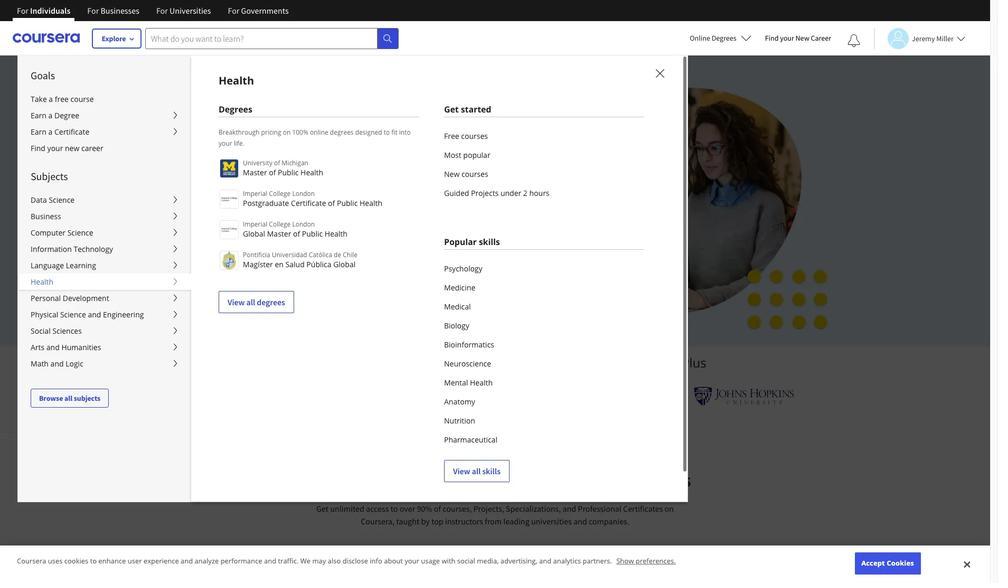 Task type: locate. For each thing, give the bounding box(es) containing it.
close image
[[653, 66, 667, 80], [653, 67, 667, 80]]

a down the earn a degree
[[48, 127, 52, 137]]

math and logic
[[31, 359, 83, 369]]

0 vertical spatial master
[[243, 167, 267, 178]]

neuroscience
[[444, 359, 491, 369]]

0 vertical spatial certificate
[[54, 127, 89, 137]]

1 vertical spatial a
[[48, 110, 52, 120]]

1 horizontal spatial free
[[444, 131, 459, 141]]

2 courses from the top
[[462, 169, 488, 179]]

and down development
[[88, 310, 101, 320]]

leading down specializations,
[[504, 516, 530, 527]]

earn down the earn a degree
[[31, 127, 46, 137]]

college for certificate
[[269, 189, 291, 198]]

data science button
[[18, 192, 191, 208]]

2 horizontal spatial on
[[665, 503, 674, 514]]

0 horizontal spatial view
[[228, 297, 245, 307]]

all down the pharmaceutical
[[472, 466, 481, 477]]

certificate up new
[[54, 127, 89, 137]]

health button
[[18, 274, 191, 290]]

with right the goals
[[548, 469, 583, 491]]

view for view all degrees
[[228, 297, 245, 307]]

2 vertical spatial on
[[665, 503, 674, 514]]

public inside imperial college london postgraduate certificate of public health
[[337, 198, 358, 208]]

0 vertical spatial courses
[[461, 131, 488, 141]]

1 vertical spatial new
[[444, 169, 460, 179]]

1 vertical spatial imperial college london logo image
[[220, 220, 239, 239]]

london inside the imperial college london global master of public health
[[292, 220, 315, 229]]

job-
[[262, 167, 283, 182]]

1 vertical spatial master
[[267, 229, 291, 239]]

london for certificate
[[292, 189, 315, 198]]

university of michigan logo image
[[220, 159, 239, 178]]

advertising,
[[501, 556, 538, 566]]

free down pontificia
[[248, 261, 264, 272]]

close image
[[653, 66, 667, 80], [653, 66, 667, 80], [653, 66, 667, 80], [653, 66, 667, 80], [653, 66, 667, 80], [653, 66, 667, 80]]

science inside data science dropdown button
[[49, 195, 75, 205]]

and right arts
[[46, 342, 60, 352]]

0 vertical spatial degrees
[[712, 33, 737, 43]]

find left career
[[765, 33, 779, 43]]

most popular link
[[444, 146, 645, 165]]

for left businesses
[[87, 5, 99, 16]]

1 vertical spatial get
[[316, 503, 329, 514]]

governments
[[241, 5, 289, 16]]

with right companies
[[596, 354, 621, 371]]

a left free
[[49, 94, 53, 104]]

1 courses from the top
[[461, 131, 488, 141]]

math
[[31, 359, 49, 369]]

skills inside list
[[482, 466, 501, 477]]

business
[[31, 211, 61, 221]]

most
[[444, 150, 462, 160]]

jeremy miller
[[912, 34, 954, 43]]

personal development
[[31, 293, 109, 303]]

0 vertical spatial a
[[49, 94, 53, 104]]

2 for from the left
[[87, 5, 99, 16]]

1 vertical spatial earn
[[31, 127, 46, 137]]

degrees right online at the left top of the page
[[330, 128, 354, 137]]

medical
[[444, 302, 471, 312]]

imperial down job-
[[243, 189, 267, 198]]

1 vertical spatial plus
[[658, 469, 691, 491]]

2 vertical spatial a
[[48, 127, 52, 137]]

imperial inside imperial college london postgraduate certificate of public health
[[243, 189, 267, 198]]

your up over at the bottom left of the page
[[368, 469, 403, 491]]

1 vertical spatial london
[[292, 220, 315, 229]]

salud
[[286, 259, 305, 269]]

london down imperial college london postgraduate certificate of public health on the left of the page
[[292, 220, 315, 229]]

disclose
[[343, 556, 368, 566]]

0 vertical spatial on
[[283, 128, 291, 137]]

top
[[432, 516, 444, 527]]

degrees right the online
[[712, 33, 737, 43]]

1 horizontal spatial day
[[266, 286, 280, 296]]

1 for from the left
[[17, 5, 28, 16]]

for
[[17, 5, 28, 16], [87, 5, 99, 16], [156, 5, 168, 16], [228, 5, 240, 16]]

college inside imperial college london postgraduate certificate of public health
[[269, 189, 291, 198]]

michigan
[[282, 158, 309, 167]]

your left career
[[780, 33, 794, 43]]

0 horizontal spatial find
[[31, 143, 45, 153]]

1 vertical spatial college
[[269, 220, 291, 229]]

0 horizontal spatial free
[[248, 261, 264, 272]]

0 vertical spatial universities
[[432, 354, 499, 371]]

None search field
[[145, 28, 399, 49]]

for left 'governments'
[[228, 5, 240, 16]]

health down neuroscience
[[470, 378, 493, 388]]

1 horizontal spatial access
[[366, 503, 389, 514]]

1 horizontal spatial new
[[796, 33, 810, 43]]

free courses link
[[444, 127, 645, 146]]

technology
[[74, 244, 113, 254]]

for for governments
[[228, 5, 240, 16]]

1 imperial from the top
[[243, 189, 267, 198]]

take a free course link
[[18, 91, 191, 107]]

find
[[765, 33, 779, 43], [31, 143, 45, 153]]

and inside popup button
[[46, 342, 60, 352]]

2 horizontal spatial all
[[472, 466, 481, 477]]

to up ready
[[283, 148, 294, 164]]

get left "unlimited"
[[316, 503, 329, 514]]

explore
[[102, 34, 126, 43]]

online degrees button
[[682, 26, 760, 50]]

for left individuals
[[17, 5, 28, 16]]

0 horizontal spatial public
[[278, 167, 299, 178]]

1 horizontal spatial get
[[444, 104, 459, 115]]

neuroscience link
[[444, 354, 645, 374]]

started
[[461, 104, 492, 115]]

with left '14-'
[[237, 286, 254, 296]]

1 vertical spatial skills
[[482, 466, 501, 477]]

public down '7,000+'
[[278, 167, 299, 178]]

0 vertical spatial leading
[[385, 354, 428, 371]]

certificate inside imperial college london postgraduate certificate of public health
[[291, 198, 326, 208]]

projects
[[471, 188, 499, 198]]

degrees up "breakthrough"
[[219, 104, 252, 115]]

skills right popular
[[479, 236, 500, 248]]

view down the pharmaceutical
[[453, 466, 470, 477]]

earn a degree
[[31, 110, 79, 120]]

computer science
[[31, 228, 93, 238]]

degrees down or $399 /year with 14-day money-back guarantee
[[257, 297, 285, 307]]

get
[[444, 104, 459, 115], [316, 503, 329, 514]]

imperial up "cancel"
[[243, 220, 267, 229]]

degrees
[[712, 33, 737, 43], [219, 104, 252, 115]]

master up subscription
[[243, 167, 267, 178]]

your
[[780, 33, 794, 43], [219, 139, 232, 148], [47, 143, 63, 153], [189, 185, 214, 201], [368, 469, 403, 491], [405, 556, 419, 566]]

bioinformatics link
[[444, 335, 645, 354]]

individuals
[[30, 5, 70, 16]]

find inside the "explore menu" element
[[31, 143, 45, 153]]

1 vertical spatial day
[[266, 286, 280, 296]]

pontificia
[[243, 250, 270, 259]]

courses, up instructors
[[443, 503, 472, 514]]

1 horizontal spatial all
[[246, 297, 255, 307]]

coursera uses cookies to enhance user experience and analyze performance and traffic. we may also disclose info about your usage with social media, advertising, and analytics partners. show preferences.
[[17, 556, 676, 566]]

on inside unlimited access to 7,000+ world-class courses, hands-on projects, and job-ready certificate programs—all included in your subscription
[[485, 148, 499, 164]]

0 horizontal spatial certificate
[[54, 127, 89, 137]]

subjects
[[74, 394, 100, 403]]

get left started
[[444, 104, 459, 115]]

7-
[[226, 261, 233, 272]]

1 vertical spatial public
[[337, 198, 358, 208]]

imperial college london logo image down projects,
[[220, 190, 239, 209]]

courses inside 'free courses' link
[[461, 131, 488, 141]]

banner navigation
[[8, 0, 297, 29]]

health inside view all skills list
[[470, 378, 493, 388]]

earn for earn a degree
[[31, 110, 46, 120]]

health down '7,000+'
[[301, 167, 323, 178]]

usage
[[421, 556, 440, 566]]

1 vertical spatial courses
[[462, 169, 488, 179]]

for universities
[[156, 5, 211, 16]]

master inside the imperial college london global master of public health
[[267, 229, 291, 239]]

3 for from the left
[[156, 5, 168, 16]]

1 vertical spatial universities
[[531, 516, 572, 527]]

and up subscription
[[238, 167, 259, 182]]

14-
[[256, 286, 266, 296]]

science for computer
[[67, 228, 93, 238]]

1 horizontal spatial in
[[502, 167, 512, 182]]

0 vertical spatial global
[[243, 229, 265, 239]]

1 horizontal spatial view
[[453, 466, 470, 477]]

to left fit
[[384, 128, 390, 137]]

courses inside new courses link
[[462, 169, 488, 179]]

0 vertical spatial plus
[[682, 354, 707, 371]]

taught
[[396, 516, 420, 527]]

science inside computer science popup button
[[67, 228, 93, 238]]

for for businesses
[[87, 5, 99, 16]]

public inside the imperial college london global master of public health
[[302, 229, 323, 239]]

1 horizontal spatial degrees
[[330, 128, 354, 137]]

0 vertical spatial day
[[233, 261, 246, 272]]

of inside the get unlimited access to over 90% of courses, projects, specializations, and professional certificates on coursera, taught by top instructors from leading universities and companies.
[[434, 503, 441, 514]]

start 7-day free trial
[[206, 261, 282, 272]]

0 vertical spatial in
[[502, 167, 512, 182]]

for left universities
[[156, 5, 168, 16]]

for governments
[[228, 5, 289, 16]]

0 vertical spatial view
[[228, 297, 245, 307]]

learning
[[66, 260, 96, 270]]

public down the certificate
[[337, 198, 358, 208]]

new
[[65, 143, 79, 153]]

new down most
[[444, 169, 460, 179]]

courses down 'popular'
[[462, 169, 488, 179]]

0 horizontal spatial degrees
[[257, 297, 285, 307]]

public inside university of michigan master of public health
[[278, 167, 299, 178]]

experience
[[144, 556, 179, 566]]

2 vertical spatial science
[[60, 310, 86, 320]]

access up job-
[[245, 148, 280, 164]]

1 horizontal spatial global
[[333, 259, 356, 269]]

and down professional
[[574, 516, 587, 527]]

1 horizontal spatial public
[[302, 229, 323, 239]]

psychology link
[[444, 259, 645, 278]]

science
[[49, 195, 75, 205], [67, 228, 93, 238], [60, 310, 86, 320]]

public up católica at the top left of page
[[302, 229, 323, 239]]

on left 100%
[[283, 128, 291, 137]]

health inside the imperial college london global master of public health
[[325, 229, 348, 239]]

1 vertical spatial imperial
[[243, 220, 267, 229]]

0 vertical spatial public
[[278, 167, 299, 178]]

global right pública on the top left of page
[[333, 259, 356, 269]]

with left social at the bottom
[[442, 556, 456, 566]]

1 horizontal spatial on
[[485, 148, 499, 164]]

breakthrough
[[219, 128, 260, 137]]

2 vertical spatial all
[[472, 466, 481, 477]]

on
[[283, 128, 291, 137], [485, 148, 499, 164], [665, 503, 674, 514]]

1 vertical spatial on
[[485, 148, 499, 164]]

2 vertical spatial public
[[302, 229, 323, 239]]

london down ready
[[292, 189, 315, 198]]

leading up google image
[[385, 354, 428, 371]]

find down "earn a certificate"
[[31, 143, 45, 153]]

2 vertical spatial coursera
[[17, 556, 46, 566]]

1 vertical spatial free
[[248, 261, 264, 272]]

companies
[[528, 354, 593, 371]]

all down or $399 /year with 14-day money-back guarantee
[[246, 297, 255, 307]]

health up personal
[[31, 277, 53, 287]]

1 vertical spatial access
[[366, 503, 389, 514]]

0 horizontal spatial get
[[316, 503, 329, 514]]

1 vertical spatial certificate
[[291, 198, 326, 208]]

college down job-
[[269, 189, 291, 198]]

new
[[796, 33, 810, 43], [444, 169, 460, 179]]

your right about
[[405, 556, 419, 566]]

in up "unlimited"
[[349, 469, 364, 491]]

2 london from the top
[[292, 220, 315, 229]]

1 horizontal spatial find
[[765, 33, 779, 43]]

information technology button
[[18, 241, 191, 257]]

enhance
[[99, 556, 126, 566]]

your left life.
[[219, 139, 232, 148]]

0 horizontal spatial all
[[64, 394, 72, 403]]

public
[[278, 167, 299, 178], [337, 198, 358, 208], [302, 229, 323, 239]]

view down /year
[[228, 297, 245, 307]]

0 vertical spatial imperial college london logo image
[[220, 190, 239, 209]]

in up "under" on the top of the page
[[502, 167, 512, 182]]

fit
[[392, 128, 398, 137]]

for businesses
[[87, 5, 139, 16]]

find your new career link
[[760, 32, 837, 45]]

universities down specializations,
[[531, 516, 572, 527]]

universities down bioinformatics
[[432, 354, 499, 371]]

0 vertical spatial access
[[245, 148, 280, 164]]

college up anytime
[[269, 220, 291, 229]]

list containing free courses
[[444, 127, 645, 203]]

in inside unlimited access to 7,000+ world-class courses, hands-on projects, and job-ready certificate programs—all included in your subscription
[[502, 167, 512, 182]]

imperial inside the imperial college london global master of public health
[[243, 220, 267, 229]]

a
[[49, 94, 53, 104], [48, 110, 52, 120], [48, 127, 52, 137]]

certificate up the imperial college london global master of public health
[[291, 198, 326, 208]]

0 horizontal spatial leading
[[385, 354, 428, 371]]

imperial college london logo image
[[220, 190, 239, 209], [220, 220, 239, 239]]

courses up 'popular'
[[461, 131, 488, 141]]

2 imperial college london logo image from the top
[[220, 220, 239, 239]]

to inside the get unlimited access to over 90% of courses, projects, specializations, and professional certificates on coursera, taught by top instructors from leading universities and companies.
[[391, 503, 398, 514]]

johns hopkins university image
[[694, 387, 794, 406]]

0 vertical spatial new
[[796, 33, 810, 43]]

2 horizontal spatial public
[[337, 198, 358, 208]]

college inside the imperial college london global master of public health
[[269, 220, 291, 229]]

get for get started
[[444, 104, 459, 115]]

your down projects,
[[189, 185, 214, 201]]

0 horizontal spatial day
[[233, 261, 246, 272]]

master up universidad
[[267, 229, 291, 239]]

cookies
[[64, 556, 88, 566]]

goals
[[31, 69, 55, 82]]

1 vertical spatial view
[[453, 466, 470, 477]]

0 vertical spatial find
[[765, 33, 779, 43]]

health inside university of michigan master of public health
[[301, 167, 323, 178]]

courses, up programs—all
[[400, 148, 445, 164]]

get inside the get unlimited access to over 90% of courses, projects, specializations, and professional certificates on coursera, taught by top instructors from leading universities and companies.
[[316, 503, 329, 514]]

skills left the goals
[[482, 466, 501, 477]]

0 horizontal spatial global
[[243, 229, 265, 239]]

imperial college london logo image for postgraduate certificate of public health
[[220, 190, 239, 209]]

courses for new courses
[[462, 169, 488, 179]]

0 vertical spatial science
[[49, 195, 75, 205]]

new left career
[[796, 33, 810, 43]]

1 imperial college london logo image from the top
[[220, 190, 239, 209]]

mental health link
[[444, 374, 645, 393]]

0 vertical spatial college
[[269, 189, 291, 198]]

courses, inside unlimited access to 7,000+ world-class courses, hands-on projects, and job-ready certificate programs—all included in your subscription
[[400, 148, 445, 164]]

certificate inside popup button
[[54, 127, 89, 137]]

life.
[[234, 139, 244, 148]]

and left the logic
[[51, 359, 64, 369]]

1 horizontal spatial universities
[[531, 516, 572, 527]]

0 vertical spatial london
[[292, 189, 315, 198]]

0 vertical spatial get
[[444, 104, 459, 115]]

1 earn from the top
[[31, 110, 46, 120]]

a left "degree"
[[48, 110, 52, 120]]

0 vertical spatial courses,
[[400, 148, 445, 164]]

all inside button
[[64, 394, 72, 403]]

science inside physical science and engineering dropdown button
[[60, 310, 86, 320]]

on inside the get unlimited access to over 90% of courses, projects, specializations, and professional certificates on coursera, taught by top instructors from leading universities and companies.
[[665, 503, 674, 514]]

free up most
[[444, 131, 459, 141]]

list
[[444, 127, 645, 203]]

0 vertical spatial free
[[444, 131, 459, 141]]

0 vertical spatial imperial
[[243, 189, 267, 198]]

london for master
[[292, 220, 315, 229]]

flexible learning image
[[553, 566, 590, 583]]

guided projects under 2 hours
[[444, 188, 550, 198]]

and inside unlimited access to 7,000+ world-class courses, hands-on projects, and job-ready certificate programs—all included in your subscription
[[238, 167, 259, 182]]

pharmaceutical link
[[444, 431, 645, 450]]

1 college from the top
[[269, 189, 291, 198]]

guarantee
[[329, 286, 367, 296]]

1 vertical spatial all
[[64, 394, 72, 403]]

0 vertical spatial degrees
[[330, 128, 354, 137]]

on up included
[[485, 148, 499, 164]]

college for master
[[269, 220, 291, 229]]

1 vertical spatial find
[[31, 143, 45, 153]]

a for certificate
[[48, 127, 52, 137]]

or $399 /year with 14-day money-back guarantee
[[189, 286, 367, 296]]

psychology
[[444, 264, 483, 274]]

1 london from the top
[[292, 189, 315, 198]]

2 imperial from the top
[[243, 220, 267, 229]]

1 vertical spatial science
[[67, 228, 93, 238]]

1 horizontal spatial certificate
[[291, 198, 326, 208]]

imperial college london logo image up pontificia universidad católica de chile logo
[[220, 220, 239, 239]]

católica
[[309, 250, 332, 259]]

of inside the imperial college london global master of public health
[[293, 229, 300, 239]]

analytics
[[553, 556, 581, 566]]

to
[[384, 128, 390, 137], [283, 148, 294, 164], [391, 503, 398, 514], [90, 556, 97, 566]]

0 horizontal spatial new
[[444, 169, 460, 179]]

1 horizontal spatial leading
[[504, 516, 530, 527]]

0 horizontal spatial degrees
[[219, 104, 252, 115]]

take
[[31, 94, 47, 104]]

2 earn from the top
[[31, 127, 46, 137]]

certificate
[[54, 127, 89, 137], [291, 198, 326, 208]]

0 horizontal spatial universities
[[432, 354, 499, 371]]

imperial for global
[[243, 220, 267, 229]]

degrees inside dropdown button
[[712, 33, 737, 43]]

browse all subjects button
[[31, 389, 109, 408]]

on right certificates
[[665, 503, 674, 514]]

programs—all
[[373, 167, 450, 182]]

imperial college london logo image for global master of public health
[[220, 220, 239, 239]]

london inside imperial college london postgraduate certificate of public health
[[292, 189, 315, 198]]

health up de
[[325, 229, 348, 239]]

0 horizontal spatial on
[[283, 128, 291, 137]]

to left over at the bottom left of the page
[[391, 503, 398, 514]]

all right browse
[[64, 394, 72, 403]]

0 horizontal spatial in
[[349, 469, 364, 491]]

4 for from the left
[[228, 5, 240, 16]]

find your new career
[[765, 33, 832, 43]]

science up business
[[49, 195, 75, 205]]

access up coursera,
[[366, 503, 389, 514]]

health down the certificate
[[360, 198, 382, 208]]

view all degrees list
[[219, 158, 419, 313]]

1 vertical spatial degrees
[[257, 297, 285, 307]]

0 vertical spatial all
[[246, 297, 255, 307]]

1 vertical spatial in
[[349, 469, 364, 491]]

earn down the take
[[31, 110, 46, 120]]

health inside popup button
[[31, 277, 53, 287]]

global up pontificia
[[243, 229, 265, 239]]

science down personal development
[[60, 310, 86, 320]]

1 horizontal spatial degrees
[[712, 33, 737, 43]]

1 vertical spatial courses,
[[443, 503, 472, 514]]

guided
[[444, 188, 469, 198]]

0 vertical spatial earn
[[31, 110, 46, 120]]

your left new
[[47, 143, 63, 153]]

1 vertical spatial leading
[[504, 516, 530, 527]]

2 college from the top
[[269, 220, 291, 229]]

1 vertical spatial global
[[333, 259, 356, 269]]

businesses
[[101, 5, 139, 16]]

pricing
[[261, 128, 281, 137]]

pública
[[307, 259, 332, 269]]

get inside health menu item
[[444, 104, 459, 115]]

science up information technology
[[67, 228, 93, 238]]



Task type: describe. For each thing, give the bounding box(es) containing it.
view all degrees
[[228, 297, 285, 307]]

subscription
[[217, 185, 284, 201]]

$399
[[199, 286, 216, 296]]

world-
[[336, 148, 371, 164]]

and inside dropdown button
[[88, 310, 101, 320]]

health up coursera plus image
[[219, 73, 254, 88]]

$59
[[189, 237, 202, 247]]

7,000+
[[297, 148, 333, 164]]

popular skills
[[444, 236, 500, 248]]

goals
[[504, 469, 545, 491]]

a for free
[[49, 94, 53, 104]]

and inside "popup button"
[[51, 359, 64, 369]]

browse
[[39, 394, 63, 403]]

hours
[[530, 188, 550, 198]]

professional
[[406, 469, 501, 491]]

for individuals
[[17, 5, 70, 16]]

for for individuals
[[17, 5, 28, 16]]

health menu item
[[191, 55, 998, 583]]

master inside university of michigan master of public health
[[243, 167, 267, 178]]

anytime
[[259, 237, 290, 247]]

your inside breakthrough pricing on 100% online degrees designed to fit into your life.
[[219, 139, 232, 148]]

personal
[[31, 293, 61, 303]]

show notifications image
[[848, 34, 861, 47]]

new inside health menu item
[[444, 169, 460, 179]]

courses for free courses
[[461, 131, 488, 141]]

unlimited
[[330, 503, 364, 514]]

mental
[[444, 378, 468, 388]]

and left professional
[[563, 503, 576, 514]]

biology link
[[444, 316, 645, 335]]

chile
[[343, 250, 358, 259]]

online
[[310, 128, 328, 137]]

find for find your new career
[[31, 143, 45, 153]]

view all degrees link
[[219, 291, 294, 313]]

to right cookies
[[90, 556, 97, 566]]

social sciences button
[[18, 323, 191, 339]]

public for postgraduate certificate of public health
[[337, 198, 358, 208]]

information
[[31, 244, 72, 254]]

degrees inside health menu item
[[219, 104, 252, 115]]

access inside unlimited access to 7,000+ world-class courses, hands-on projects, and job-ready certificate programs—all included in your subscription
[[245, 148, 280, 164]]

popular
[[444, 236, 477, 248]]

from
[[485, 516, 502, 527]]

global inside the imperial college london global master of public health
[[243, 229, 265, 239]]

personal development button
[[18, 290, 191, 306]]

public for global master of public health
[[302, 229, 323, 239]]

health inside imperial college london postgraduate certificate of public health
[[360, 198, 382, 208]]

get for get unlimited access to over 90% of courses, projects, specializations, and professional certificates on coursera, taught by top instructors from leading universities and companies.
[[316, 503, 329, 514]]

google image
[[396, 387, 453, 406]]

arts
[[31, 342, 44, 352]]

leading inside the get unlimited access to over 90% of courses, projects, specializations, and professional certificates on coursera, taught by top instructors from leading universities and companies.
[[504, 516, 530, 527]]

projects,
[[189, 167, 235, 182]]

view all skills list
[[444, 259, 645, 482]]

medicine
[[444, 283, 476, 293]]

accept cookies
[[862, 559, 914, 568]]

explore menu element
[[18, 55, 191, 408]]

show
[[617, 556, 634, 566]]

find your new career
[[31, 143, 103, 153]]

arts and humanities
[[31, 342, 101, 352]]

0 vertical spatial coursera
[[625, 354, 679, 371]]

all for skills
[[472, 466, 481, 477]]

mental health
[[444, 378, 493, 388]]

degrees inside breakthrough pricing on 100% online degrees designed to fit into your life.
[[330, 128, 354, 137]]

view for view all skills
[[453, 466, 470, 477]]

and left traffic.
[[264, 556, 276, 566]]

universities inside the get unlimited access to over 90% of courses, projects, specializations, and professional certificates on coursera, taught by top instructors from leading universities and companies.
[[531, 516, 572, 527]]

popular
[[463, 150, 491, 160]]

for for universities
[[156, 5, 168, 16]]

your inside unlimited access to 7,000+ world-class courses, hands-on projects, and job-ready certificate programs—all included in your subscription
[[189, 185, 214, 201]]

science for data
[[49, 195, 75, 205]]

trial
[[266, 261, 282, 272]]

university of michigan image
[[487, 382, 514, 411]]

en
[[275, 259, 284, 269]]

jeremy
[[912, 34, 935, 43]]

social sciences
[[31, 326, 82, 336]]

and up university of michigan image
[[502, 354, 525, 371]]

90%
[[417, 503, 432, 514]]

money-
[[282, 286, 309, 296]]

coursera image
[[13, 30, 80, 47]]

hands-
[[448, 148, 485, 164]]

logic
[[66, 359, 83, 369]]

start 7-day free trial button
[[189, 254, 299, 279]]

2
[[523, 188, 528, 198]]

to inside unlimited access to 7,000+ world-class courses, hands-on projects, and job-ready certificate programs—all included in your subscription
[[283, 148, 294, 164]]

and left analytics
[[539, 556, 552, 566]]

and left the analyze
[[181, 556, 193, 566]]

pontificia universidad católica de chile logo image
[[220, 251, 239, 270]]

degrees inside list
[[257, 297, 285, 307]]

of inside imperial college london postgraduate certificate of public health
[[328, 198, 335, 208]]

medical link
[[444, 297, 645, 316]]

find for find your new career
[[765, 33, 779, 43]]

1 vertical spatial coursera
[[586, 469, 655, 491]]

sciences
[[52, 326, 82, 336]]

a for degree
[[48, 110, 52, 120]]

to inside breakthrough pricing on 100% online degrees designed to fit into your life.
[[384, 128, 390, 137]]

imperial for postgraduate
[[243, 189, 267, 198]]

find your new career link
[[18, 140, 191, 156]]

all for degrees
[[246, 297, 255, 307]]

engineering
[[103, 310, 144, 320]]

jeremy miller button
[[874, 28, 966, 49]]

science for physical
[[60, 310, 86, 320]]

day inside start 7-day free trial button
[[233, 261, 246, 272]]

companies.
[[589, 516, 630, 527]]

medicine link
[[444, 278, 645, 297]]

on inside breakthrough pricing on 100% online degrees designed to fit into your life.
[[283, 128, 291, 137]]

all for subjects
[[64, 394, 72, 403]]

start
[[206, 261, 224, 272]]

degree
[[54, 110, 79, 120]]

bioinformatics
[[444, 340, 494, 350]]

physical
[[31, 310, 58, 320]]

projects,
[[474, 503, 504, 514]]

take a free course
[[31, 94, 94, 104]]

courses, inside the get unlimited access to over 90% of courses, projects, specializations, and professional certificates on coursera, taught by top instructors from leading universities and companies.
[[443, 503, 472, 514]]

breakthrough pricing on 100% online degrees designed to fit into your life.
[[219, 128, 411, 148]]

development
[[63, 293, 109, 303]]

earn for earn a certificate
[[31, 127, 46, 137]]

instructors
[[445, 516, 483, 527]]

miller
[[937, 34, 954, 43]]

$59 /month, cancel anytime
[[189, 237, 290, 247]]

access inside the get unlimited access to over 90% of courses, projects, specializations, and professional certificates on coursera, taught by top instructors from leading universities and companies.
[[366, 503, 389, 514]]

free inside list
[[444, 131, 459, 141]]

help center image
[[963, 556, 976, 568]]

computer
[[31, 228, 66, 238]]

your inside the "explore menu" element
[[47, 143, 63, 153]]

view all skills
[[453, 466, 501, 477]]

uses
[[48, 556, 63, 566]]

health group
[[17, 55, 998, 583]]

arts and humanities button
[[18, 339, 191, 356]]

show preferences. link
[[617, 556, 676, 566]]

language
[[31, 260, 64, 270]]

free inside button
[[248, 261, 264, 272]]

unlimited access to 7,000+ world-class courses, hands-on projects, and job-ready certificate programs—all included in your subscription
[[189, 148, 512, 201]]

coursera plus image
[[189, 99, 350, 115]]

earn a certificate
[[31, 127, 89, 137]]

about
[[384, 556, 403, 566]]

computer science button
[[18, 225, 191, 241]]

partners.
[[583, 556, 612, 566]]

analyze
[[195, 556, 219, 566]]

accept cookies button
[[855, 553, 921, 575]]

0 vertical spatial skills
[[479, 236, 500, 248]]

invest
[[299, 469, 346, 491]]

info
[[370, 556, 382, 566]]

What do you want to learn? text field
[[145, 28, 378, 49]]

global inside pontificia universidad católica de chile magíster en salud pública global
[[333, 259, 356, 269]]



Task type: vqa. For each thing, say whether or not it's contained in the screenshot.
left day
yes



